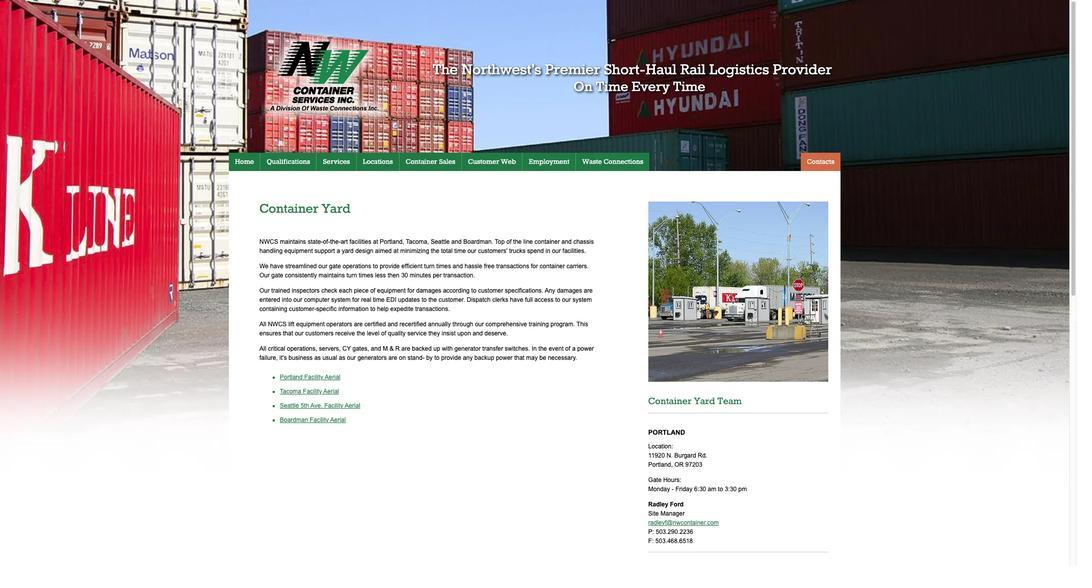 Task type: describe. For each thing, give the bounding box(es) containing it.
and inside we have streamlined our gate operations to provide efficient turn times and hassle free transactions for container carriers. our gate consistently maintains turn times less then 30 minutes per transaction.
[[453, 263, 463, 270]]

1 horizontal spatial at
[[394, 248, 399, 255]]

facility right ave.
[[324, 403, 343, 410]]

hours:
[[663, 477, 681, 484]]

customer web
[[468, 158, 516, 166]]

location: 11920 n. burgard rd. portland, or 97203
[[648, 443, 708, 469]]

updates
[[398, 297, 420, 304]]

nwcs inside "nwcs maintains state-of-the-art facilities at portland, tacoma, seattle and boardman. top of the line container and chassis handling equipment support a yard design aimed at minimizing the total time our customers' trucks spend in our facilities."
[[260, 239, 278, 246]]

contacts link
[[801, 153, 841, 172]]

provide inside we have streamlined our gate operations to provide efficient turn times and hassle free transactions for container carriers. our gate consistently maintains turn times less then 30 minutes per transaction.
[[380, 263, 400, 270]]

specifications.
[[505, 288, 544, 295]]

connections
[[604, 158, 644, 166]]

customer-
[[289, 306, 316, 313]]

transactions.
[[415, 306, 450, 313]]

operations,
[[287, 346, 317, 353]]

it's
[[280, 355, 287, 362]]

according
[[443, 288, 470, 295]]

program.
[[551, 321, 575, 329]]

usual
[[323, 355, 337, 362]]

top
[[495, 239, 505, 246]]

ave.
[[311, 403, 323, 410]]

waste connections
[[582, 158, 644, 166]]

0 vertical spatial times
[[436, 263, 451, 270]]

1 as from the left
[[314, 355, 321, 362]]

for inside we have streamlined our gate operations to provide efficient turn times and hassle free transactions for container carriers. our gate consistently maintains turn times less then 30 minutes per transaction.
[[531, 263, 538, 270]]

contacts
[[807, 158, 835, 166]]

may
[[526, 355, 538, 362]]

to inside we have streamlined our gate operations to provide efficient turn times and hassle free transactions for container carriers. our gate consistently maintains turn times less then 30 minutes per transaction.
[[373, 263, 378, 270]]

deserve.
[[485, 331, 508, 338]]

switches.
[[505, 346, 530, 353]]

portland for portland
[[648, 429, 685, 437]]

and inside all critical operations, servers, cy gates, and m & r are backed up with generator transfer switches. in the event of a power failure, it's business as usual as our generators are on stand- by to provide any backup power that may be necessary.
[[371, 346, 381, 353]]

of-
[[323, 239, 330, 246]]

hassle
[[465, 263, 482, 270]]

northwest container services inc. image
[[261, 25, 389, 127]]

comprehensive
[[486, 321, 527, 329]]

qualifications
[[267, 158, 310, 166]]

employment link
[[523, 153, 576, 172]]

portland, inside location: 11920 n. burgard rd. portland, or 97203
[[648, 462, 673, 469]]

our inside we have streamlined our gate operations to provide efficient turn times and hassle free transactions for container carriers. our gate consistently maintains turn times less then 30 minutes per transaction.
[[319, 263, 327, 270]]

radleyf@nwcontainer.com link
[[648, 520, 719, 527]]

the
[[433, 62, 458, 79]]

0 horizontal spatial turn
[[347, 272, 357, 280]]

1 vertical spatial for
[[407, 288, 415, 295]]

to left help
[[370, 306, 375, 313]]

customer
[[468, 158, 499, 166]]

gates,
[[353, 346, 369, 353]]

and right upon
[[473, 331, 483, 338]]

all for all critical operations, servers, cy gates, and m & r are backed up with generator transfer switches. in the event of a power failure, it's business as usual as our generators are on stand- by to provide any backup power that may be necessary.
[[260, 346, 266, 353]]

access
[[535, 297, 554, 304]]

trained
[[271, 288, 290, 295]]

503.468.6518
[[656, 538, 693, 545]]

nwcs maintains state-of-the-art facilities at portland, tacoma, seattle and boardman. top of the line container and chassis handling equipment support a yard design aimed at minimizing the total time our customers' trucks spend in our facilities.
[[260, 239, 594, 255]]

our right in
[[552, 248, 561, 255]]

certified
[[365, 321, 386, 329]]

by
[[426, 355, 433, 362]]

are down the &
[[389, 355, 397, 362]]

radleyf@nwcontainer.com
[[648, 520, 719, 527]]

burgard
[[675, 453, 696, 460]]

less
[[375, 272, 386, 280]]

0 vertical spatial gate
[[329, 263, 341, 270]]

nwcs inside "all nwcs lift equipment operators are certified and recertified annually through our comprehensive training program. this ensures that our customers receive the level of quality service they insist upon and deserve."
[[268, 321, 287, 329]]

boardman facility aerial link
[[280, 417, 346, 424]]

minutes
[[410, 272, 431, 280]]

that inside all critical operations, servers, cy gates, and m & r are backed up with generator transfer switches. in the event of a power failure, it's business as usual as our generators are on stand- by to provide any backup power that may be necessary.
[[514, 355, 525, 362]]

facilities.
[[563, 248, 586, 255]]

aerial for tacoma facility aerial
[[323, 389, 339, 396]]

the up trucks
[[513, 239, 522, 246]]

customer
[[478, 288, 503, 295]]

per
[[433, 272, 442, 280]]

our inside we have streamlined our gate operations to provide efficient turn times and hassle free transactions for container carriers. our gate consistently maintains turn times less then 30 minutes per transaction.
[[260, 272, 270, 280]]

the left the total
[[431, 248, 439, 255]]

streamlined
[[285, 263, 317, 270]]

waste
[[582, 158, 602, 166]]

and up the facilities.
[[562, 239, 572, 246]]

equipment inside our trained inspectors check each piece of equipment for damages according to customer specifications. any damages are entered into our computer system for real time edi updates to the customer. dispatch clerks have full access to our system containing customer-specific information to help expedite transactions.
[[377, 288, 406, 295]]

2 as from the left
[[339, 355, 345, 362]]

provide inside all critical operations, servers, cy gates, and m & r are backed up with generator transfer switches. in the event of a power failure, it's business as usual as our generators are on stand- by to provide any backup power that may be necessary.
[[441, 355, 461, 362]]

necessary.
[[548, 355, 577, 362]]

transactions
[[496, 263, 529, 270]]

and up quality
[[388, 321, 398, 329]]

container yard
[[260, 202, 351, 217]]

through
[[453, 321, 473, 329]]

insist
[[442, 331, 456, 338]]

tacoma
[[280, 389, 301, 396]]

home
[[235, 158, 254, 166]]

seattle inside "nwcs maintains state-of-the-art facilities at portland, tacoma, seattle and boardman. top of the line container and chassis handling equipment support a yard design aimed at minimizing the total time our customers' trucks spend in our facilities."
[[431, 239, 450, 246]]

employment
[[529, 158, 570, 166]]

are inside "all nwcs lift equipment operators are certified and recertified annually through our comprehensive training program. this ensures that our customers receive the level of quality service they insist upon and deserve."
[[354, 321, 363, 329]]

aerial right ave.
[[345, 403, 360, 410]]

logistics
[[709, 62, 769, 79]]

this
[[577, 321, 588, 329]]

our up customer-
[[294, 297, 302, 304]]

container for container yard
[[260, 202, 319, 217]]

consistently
[[285, 272, 317, 280]]

minimizing
[[400, 248, 429, 255]]

portland, inside "nwcs maintains state-of-the-art facilities at portland, tacoma, seattle and boardman. top of the line container and chassis handling equipment support a yard design aimed at minimizing the total time our customers' trucks spend in our facilities."
[[380, 239, 404, 246]]

2 vertical spatial for
[[352, 297, 360, 304]]

facility for boardman
[[310, 417, 329, 424]]

the northwest's premier short-haul rail logistics provider on time every time
[[433, 62, 832, 95]]

haul
[[646, 62, 677, 79]]

or
[[675, 462, 684, 469]]

real
[[361, 297, 371, 304]]

manager
[[661, 511, 685, 518]]

business
[[289, 355, 313, 362]]

1 vertical spatial times
[[359, 272, 373, 280]]

tacoma facility aerial
[[280, 389, 339, 396]]

to up dispatch
[[471, 288, 477, 295]]

97203
[[686, 462, 703, 469]]

boardman
[[280, 417, 308, 424]]

provider
[[773, 62, 832, 79]]

the inside all critical operations, servers, cy gates, and m & r are backed up with generator transfer switches. in the event of a power failure, it's business as usual as our generators are on stand- by to provide any backup power that may be necessary.
[[539, 346, 547, 353]]

boardman.
[[463, 239, 493, 246]]

to down any
[[555, 297, 560, 304]]

all for all nwcs lift equipment operators are certified and recertified annually through our comprehensive training program. this ensures that our customers receive the level of quality service they insist upon and deserve.
[[260, 321, 266, 329]]

to inside all critical operations, servers, cy gates, and m & r are backed up with generator transfer switches. in the event of a power failure, it's business as usual as our generators are on stand- by to provide any backup power that may be necessary.
[[434, 355, 440, 362]]

monday
[[648, 486, 670, 493]]

have inside we have streamlined our gate operations to provide efficient turn times and hassle free transactions for container carriers. our gate consistently maintains turn times less then 30 minutes per transaction.
[[270, 263, 284, 270]]

customers
[[305, 331, 334, 338]]

1 system from the left
[[331, 297, 351, 304]]

any
[[545, 288, 555, 295]]

chassis
[[574, 239, 594, 246]]

equipment inside "all nwcs lift equipment operators are certified and recertified annually through our comprehensive training program. this ensures that our customers receive the level of quality service they insist upon and deserve."
[[296, 321, 325, 329]]

have inside our trained inspectors check each piece of equipment for damages according to customer specifications. any damages are entered into our computer system for real time edi updates to the customer. dispatch clerks have full access to our system containing customer-specific information to help expedite transactions.
[[510, 297, 523, 304]]

container inside "nwcs maintains state-of-the-art facilities at portland, tacoma, seattle and boardman. top of the line container and chassis handling equipment support a yard design aimed at minimizing the total time our customers' trucks spend in our facilities."
[[535, 239, 560, 246]]

each
[[339, 288, 352, 295]]

clerks
[[492, 297, 508, 304]]

state-
[[308, 239, 323, 246]]

2 system from the left
[[573, 297, 592, 304]]

container for container sales
[[406, 158, 437, 166]]



Task type: locate. For each thing, give the bounding box(es) containing it.
1 vertical spatial container
[[540, 263, 565, 270]]

total
[[441, 248, 453, 255]]

container up 'location:'
[[648, 396, 692, 408]]

are down carriers. at the top of the page
[[584, 288, 593, 295]]

11920
[[648, 453, 665, 460]]

2 all from the top
[[260, 346, 266, 353]]

are down information
[[354, 321, 363, 329]]

and up the total
[[452, 239, 462, 246]]

our down "we"
[[260, 272, 270, 280]]

damages down minutes
[[416, 288, 441, 295]]

our right "access" at the bottom of page
[[562, 297, 571, 304]]

at
[[373, 239, 378, 246], [394, 248, 399, 255]]

into
[[282, 297, 292, 304]]

our
[[468, 248, 477, 255], [552, 248, 561, 255], [319, 263, 327, 270], [294, 297, 302, 304], [562, 297, 571, 304], [475, 321, 484, 329], [295, 331, 304, 338], [347, 355, 356, 362]]

1 vertical spatial portland
[[648, 429, 685, 437]]

container inside we have streamlined our gate operations to provide efficient turn times and hassle free transactions for container carriers. our gate consistently maintains turn times less then 30 minutes per transaction.
[[540, 263, 565, 270]]

1 vertical spatial all
[[260, 346, 266, 353]]

a inside "nwcs maintains state-of-the-art facilities at portland, tacoma, seattle and boardman. top of the line container and chassis handling equipment support a yard design aimed at minimizing the total time our customers' trucks spend in our facilities."
[[337, 248, 340, 255]]

1 horizontal spatial provide
[[441, 355, 461, 362]]

f:
[[648, 538, 654, 545]]

power down transfer
[[496, 355, 513, 362]]

0 horizontal spatial time
[[596, 80, 628, 95]]

0 horizontal spatial at
[[373, 239, 378, 246]]

0 vertical spatial portland
[[280, 374, 303, 382]]

0 vertical spatial that
[[283, 331, 293, 338]]

aerial down usual
[[325, 374, 340, 382]]

all critical operations, servers, cy gates, and m & r are backed up with generator transfer switches. in the event of a power failure, it's business as usual as our generators are on stand- by to provide any backup power that may be necessary.
[[260, 346, 594, 362]]

1 vertical spatial container
[[260, 202, 319, 217]]

aerial for boardman facility aerial
[[330, 417, 346, 424]]

1 vertical spatial turn
[[347, 272, 357, 280]]

to inside gate hours: monday - friday 6:30 am to 3:30 pm
[[718, 486, 723, 493]]

r
[[395, 346, 400, 353]]

at right aimed
[[394, 248, 399, 255]]

yard for container yard
[[322, 202, 351, 217]]

1 horizontal spatial a
[[572, 346, 576, 353]]

backup
[[475, 355, 494, 362]]

have down specifications.
[[510, 297, 523, 304]]

0 horizontal spatial damages
[[416, 288, 441, 295]]

0 horizontal spatial seattle
[[280, 403, 299, 410]]

portland, down "11920"
[[648, 462, 673, 469]]

0 vertical spatial power
[[577, 346, 594, 353]]

services link
[[317, 153, 356, 172]]

customers'
[[478, 248, 508, 255]]

turn down operations
[[347, 272, 357, 280]]

ford
[[670, 501, 684, 509]]

the up transactions. at the bottom left of page
[[429, 297, 437, 304]]

entered
[[260, 297, 280, 304]]

are
[[584, 288, 593, 295], [354, 321, 363, 329], [402, 346, 410, 353], [389, 355, 397, 362]]

all nwcs lift equipment operators are certified and recertified annually through our comprehensive training program. this ensures that our customers receive the level of quality service they insist upon and deserve.
[[260, 321, 588, 338]]

then
[[388, 272, 400, 280]]

in
[[532, 346, 537, 353]]

1 vertical spatial portland,
[[648, 462, 673, 469]]

1 horizontal spatial maintains
[[319, 272, 345, 280]]

system up this
[[573, 297, 592, 304]]

m
[[383, 346, 388, 353]]

1 damages from the left
[[416, 288, 441, 295]]

0 vertical spatial container
[[535, 239, 560, 246]]

inspectors
[[292, 288, 320, 295]]

time up help
[[373, 297, 385, 304]]

1 horizontal spatial as
[[339, 355, 345, 362]]

for down spend on the top of page
[[531, 263, 538, 270]]

portland, up aimed
[[380, 239, 404, 246]]

our up entered
[[260, 288, 270, 295]]

1 horizontal spatial system
[[573, 297, 592, 304]]

yard up the-
[[322, 202, 351, 217]]

1 horizontal spatial time
[[454, 248, 466, 255]]

information
[[338, 306, 369, 313]]

stand-
[[408, 355, 425, 362]]

0 horizontal spatial a
[[337, 248, 340, 255]]

a left "yard"
[[337, 248, 340, 255]]

0 horizontal spatial that
[[283, 331, 293, 338]]

handling
[[260, 248, 283, 255]]

1 horizontal spatial have
[[510, 297, 523, 304]]

of inside "nwcs maintains state-of-the-art facilities at portland, tacoma, seattle and boardman. top of the line container and chassis handling equipment support a yard design aimed at minimizing the total time our customers' trucks spend in our facilities."
[[507, 239, 512, 246]]

nwcs up "handling"
[[260, 239, 278, 246]]

support
[[315, 248, 335, 255]]

locations link
[[357, 153, 399, 172]]

1 horizontal spatial gate
[[329, 263, 341, 270]]

0 horizontal spatial times
[[359, 272, 373, 280]]

every
[[632, 80, 670, 95]]

all up 'failure,'
[[260, 346, 266, 353]]

all up ensures
[[260, 321, 266, 329]]

computer
[[304, 297, 330, 304]]

gate
[[329, 263, 341, 270], [271, 272, 283, 280]]

our right through
[[475, 321, 484, 329]]

rail
[[680, 62, 706, 79]]

0 vertical spatial maintains
[[280, 239, 306, 246]]

aerial up seattle 5th ave. facility aerial link
[[323, 389, 339, 396]]

0 vertical spatial our
[[260, 272, 270, 280]]

0 vertical spatial turn
[[424, 263, 435, 270]]

1 time from the left
[[596, 80, 628, 95]]

1 horizontal spatial time
[[673, 80, 706, 95]]

yard left team
[[694, 396, 715, 408]]

0 vertical spatial container
[[406, 158, 437, 166]]

transfer
[[483, 346, 503, 353]]

1 horizontal spatial portland
[[648, 429, 685, 437]]

1 vertical spatial gate
[[271, 272, 283, 280]]

1 vertical spatial our
[[260, 288, 270, 295]]

time down short-
[[596, 80, 628, 95]]

carriers.
[[567, 263, 589, 270]]

time inside "nwcs maintains state-of-the-art facilities at portland, tacoma, seattle and boardman. top of the line container and chassis handling equipment support a yard design aimed at minimizing the total time our customers' trucks spend in our facilities."
[[454, 248, 466, 255]]

1 horizontal spatial yard
[[694, 396, 715, 408]]

1 our from the top
[[260, 272, 270, 280]]

1 vertical spatial nwcs
[[268, 321, 287, 329]]

container left sales
[[406, 158, 437, 166]]

a inside all critical operations, servers, cy gates, and m & r are backed up with generator transfer switches. in the event of a power failure, it's business as usual as our generators are on stand- by to provide any backup power that may be necessary.
[[572, 346, 576, 353]]

1 horizontal spatial seattle
[[431, 239, 450, 246]]

aerial down seattle 5th ave. facility aerial link
[[330, 417, 346, 424]]

2 vertical spatial equipment
[[296, 321, 325, 329]]

our up the operations,
[[295, 331, 304, 338]]

lift
[[288, 321, 295, 329]]

container up state-
[[260, 202, 319, 217]]

1 vertical spatial time
[[373, 297, 385, 304]]

of up real
[[370, 288, 376, 295]]

to right 'by'
[[434, 355, 440, 362]]

portland up tacoma
[[280, 374, 303, 382]]

provide up then
[[380, 263, 400, 270]]

rd.
[[698, 453, 708, 460]]

0 vertical spatial nwcs
[[260, 239, 278, 246]]

generator
[[455, 346, 481, 353]]

facility down seattle 5th ave. facility aerial link
[[310, 417, 329, 424]]

free
[[484, 263, 495, 270]]

our inside all critical operations, servers, cy gates, and m & r are backed up with generator transfer switches. in the event of a power failure, it's business as usual as our generators are on stand- by to provide any backup power that may be necessary.
[[347, 355, 356, 362]]

for up information
[[352, 297, 360, 304]]

1 vertical spatial maintains
[[319, 272, 345, 280]]

ensures
[[260, 331, 281, 338]]

and up transaction.
[[453, 263, 463, 270]]

the left level
[[357, 331, 365, 338]]

have right "we"
[[270, 263, 284, 270]]

damages right any
[[557, 288, 582, 295]]

gate hours: monday - friday 6:30 am to 3:30 pm
[[648, 477, 747, 493]]

to right am
[[718, 486, 723, 493]]

equipment up streamlined
[[284, 248, 313, 255]]

1 vertical spatial power
[[496, 355, 513, 362]]

1 vertical spatial seattle
[[280, 403, 299, 410]]

3:30
[[725, 486, 737, 493]]

0 horizontal spatial power
[[496, 355, 513, 362]]

0 horizontal spatial system
[[331, 297, 351, 304]]

they
[[429, 331, 440, 338]]

maintains left state-
[[280, 239, 306, 246]]

1 vertical spatial at
[[394, 248, 399, 255]]

0 vertical spatial for
[[531, 263, 538, 270]]

that inside "all nwcs lift equipment operators are certified and recertified annually through our comprehensive training program. this ensures that our customers receive the level of quality service they insist upon and deserve."
[[283, 331, 293, 338]]

time
[[454, 248, 466, 255], [373, 297, 385, 304]]

1 vertical spatial that
[[514, 355, 525, 362]]

equipment up edi
[[377, 288, 406, 295]]

the-
[[330, 239, 341, 246]]

all inside all critical operations, servers, cy gates, and m & r are backed up with generator transfer switches. in the event of a power failure, it's business as usual as our generators are on stand- by to provide any backup power that may be necessary.
[[260, 346, 266, 353]]

1 horizontal spatial portland,
[[648, 462, 673, 469]]

1 vertical spatial provide
[[441, 355, 461, 362]]

boardman facility aerial
[[280, 417, 346, 424]]

short-
[[604, 62, 646, 79]]

seattle 5th ave. facility aerial link
[[280, 403, 360, 410]]

0 horizontal spatial provide
[[380, 263, 400, 270]]

0 horizontal spatial yard
[[322, 202, 351, 217]]

1 horizontal spatial turn
[[424, 263, 435, 270]]

of up necessary.
[[565, 346, 571, 353]]

failure,
[[260, 355, 278, 362]]

inbound gates at portland location image
[[648, 202, 829, 382]]

seattle down tacoma
[[280, 403, 299, 410]]

our down cy
[[347, 355, 356, 362]]

1 vertical spatial yard
[[694, 396, 715, 408]]

0 horizontal spatial as
[[314, 355, 321, 362]]

0 horizontal spatial portland
[[280, 374, 303, 382]]

times up per
[[436, 263, 451, 270]]

the inside our trained inspectors check each piece of equipment for damages according to customer specifications. any damages are entered into our computer system for real time edi updates to the customer. dispatch clerks have full access to our system containing customer-specific information to help expedite transactions.
[[429, 297, 437, 304]]

system down the each
[[331, 297, 351, 304]]

maintains up check
[[319, 272, 345, 280]]

facilities
[[350, 239, 371, 246]]

gate down support
[[329, 263, 341, 270]]

are inside our trained inspectors check each piece of equipment for damages according to customer specifications. any damages are entered into our computer system for real time edi updates to the customer. dispatch clerks have full access to our system containing customer-specific information to help expedite transactions.
[[584, 288, 593, 295]]

power
[[577, 346, 594, 353], [496, 355, 513, 362]]

0 horizontal spatial for
[[352, 297, 360, 304]]

0 vertical spatial at
[[373, 239, 378, 246]]

gate
[[648, 477, 662, 484]]

0 horizontal spatial gate
[[271, 272, 283, 280]]

to up less
[[373, 263, 378, 270]]

our down support
[[319, 263, 327, 270]]

up
[[434, 346, 440, 353]]

0 horizontal spatial maintains
[[280, 239, 306, 246]]

backed
[[412, 346, 432, 353]]

of right level
[[381, 331, 386, 338]]

5th
[[301, 403, 309, 410]]

0 horizontal spatial portland,
[[380, 239, 404, 246]]

seattle up the total
[[431, 239, 450, 246]]

to
[[373, 263, 378, 270], [471, 288, 477, 295], [422, 297, 427, 304], [555, 297, 560, 304], [370, 306, 375, 313], [434, 355, 440, 362], [718, 486, 723, 493]]

of inside "all nwcs lift equipment operators are certified and recertified annually through our comprehensive training program. this ensures that our customers receive the level of quality service they insist upon and deserve."
[[381, 331, 386, 338]]

to up transactions. at the bottom left of page
[[422, 297, 427, 304]]

servers,
[[319, 346, 341, 353]]

time down rail at the right of the page
[[673, 80, 706, 95]]

1 horizontal spatial for
[[407, 288, 415, 295]]

equipment up customers at the left bottom
[[296, 321, 325, 329]]

facility
[[304, 374, 323, 382], [303, 389, 322, 396], [324, 403, 343, 410], [310, 417, 329, 424]]

2 our from the top
[[260, 288, 270, 295]]

premier
[[545, 62, 600, 79]]

equipment inside "nwcs maintains state-of-the-art facilities at portland, tacoma, seattle and boardman. top of the line container and chassis handling equipment support a yard design aimed at minimizing the total time our customers' trucks spend in our facilities."
[[284, 248, 313, 255]]

time inside our trained inspectors check each piece of equipment for damages according to customer specifications. any damages are entered into our computer system for real time edi updates to the customer. dispatch clerks have full access to our system containing customer-specific information to help expedite transactions.
[[373, 297, 385, 304]]

radley ford site manager radleyf@nwcontainer.com p: 503.290.2236 f: 503.468.6518
[[648, 501, 719, 545]]

as down cy
[[339, 355, 345, 362]]

container down in
[[540, 263, 565, 270]]

2 vertical spatial container
[[648, 396, 692, 408]]

am
[[708, 486, 716, 493]]

our down boardman.
[[468, 248, 477, 255]]

trucks
[[509, 248, 526, 255]]

0 vertical spatial have
[[270, 263, 284, 270]]

maintains inside we have streamlined our gate operations to provide efficient turn times and hassle free transactions for container carriers. our gate consistently maintains turn times less then 30 minutes per transaction.
[[319, 272, 345, 280]]

2 time from the left
[[673, 80, 706, 95]]

site
[[648, 511, 659, 518]]

aerial
[[325, 374, 340, 382], [323, 389, 339, 396], [345, 403, 360, 410], [330, 417, 346, 424]]

0 vertical spatial time
[[454, 248, 466, 255]]

0 horizontal spatial time
[[373, 297, 385, 304]]

system
[[331, 297, 351, 304], [573, 297, 592, 304]]

of inside all critical operations, servers, cy gates, and m & r are backed up with generator transfer switches. in the event of a power failure, it's business as usual as our generators are on stand- by to provide any backup power that may be necessary.
[[565, 346, 571, 353]]

aerial for portland facility aerial
[[325, 374, 340, 382]]

upon
[[457, 331, 471, 338]]

check
[[321, 288, 337, 295]]

1 horizontal spatial power
[[577, 346, 594, 353]]

facility for tacoma
[[303, 389, 322, 396]]

yard
[[342, 248, 354, 255]]

2 damages from the left
[[557, 288, 582, 295]]

2 horizontal spatial container
[[648, 396, 692, 408]]

for up updates
[[407, 288, 415, 295]]

of
[[507, 239, 512, 246], [370, 288, 376, 295], [381, 331, 386, 338], [565, 346, 571, 353]]

all inside "all nwcs lift equipment operators are certified and recertified annually through our comprehensive training program. this ensures that our customers receive the level of quality service they insist upon and deserve."
[[260, 321, 266, 329]]

gate up trained
[[271, 272, 283, 280]]

1 all from the top
[[260, 321, 266, 329]]

full
[[525, 297, 533, 304]]

-
[[672, 486, 674, 493]]

1 vertical spatial have
[[510, 297, 523, 304]]

training
[[529, 321, 549, 329]]

0 vertical spatial portland,
[[380, 239, 404, 246]]

1 vertical spatial a
[[572, 346, 576, 353]]

edi
[[386, 297, 397, 304]]

that down switches.
[[514, 355, 525, 362]]

1 vertical spatial equipment
[[377, 288, 406, 295]]

times down operations
[[359, 272, 373, 280]]

operators
[[327, 321, 352, 329]]

1 horizontal spatial damages
[[557, 288, 582, 295]]

container up in
[[535, 239, 560, 246]]

1 horizontal spatial that
[[514, 355, 525, 362]]

portland
[[280, 374, 303, 382], [648, 429, 685, 437]]

a up necessary.
[[572, 346, 576, 353]]

0 vertical spatial a
[[337, 248, 340, 255]]

the inside "all nwcs lift equipment operators are certified and recertified annually through our comprehensive training program. this ensures that our customers receive the level of quality service they insist upon and deserve."
[[357, 331, 365, 338]]

our inside our trained inspectors check each piece of equipment for damages according to customer specifications. any damages are entered into our computer system for real time edi updates to the customer. dispatch clerks have full access to our system containing customer-specific information to help expedite transactions.
[[260, 288, 270, 295]]

turn up per
[[424, 263, 435, 270]]

the right in
[[539, 346, 547, 353]]

as left usual
[[314, 355, 321, 362]]

help
[[377, 306, 389, 313]]

2 horizontal spatial for
[[531, 263, 538, 270]]

time right the total
[[454, 248, 466, 255]]

seattle 5th ave. facility aerial
[[280, 403, 360, 410]]

provide down with
[[441, 355, 461, 362]]

0 vertical spatial seattle
[[431, 239, 450, 246]]

6:30
[[694, 486, 706, 493]]

equipment
[[284, 248, 313, 255], [377, 288, 406, 295], [296, 321, 325, 329]]

0 horizontal spatial have
[[270, 263, 284, 270]]

portland facility aerial
[[280, 374, 340, 382]]

facility down portland facility aerial link
[[303, 389, 322, 396]]

of right top
[[507, 239, 512, 246]]

are right r
[[402, 346, 410, 353]]

0 vertical spatial yard
[[322, 202, 351, 217]]

0 vertical spatial provide
[[380, 263, 400, 270]]

1 horizontal spatial container
[[406, 158, 437, 166]]

container for container yard team
[[648, 396, 692, 408]]

container yard team
[[648, 396, 742, 408]]

of inside our trained inspectors check each piece of equipment for damages according to customer specifications. any damages are entered into our computer system for real time edi updates to the customer. dispatch clerks have full access to our system containing customer-specific information to help expedite transactions.
[[370, 288, 376, 295]]

our trained inspectors check each piece of equipment for damages according to customer specifications. any damages are entered into our computer system for real time edi updates to the customer. dispatch clerks have full access to our system containing customer-specific information to help expedite transactions.
[[260, 288, 593, 313]]

provide
[[380, 263, 400, 270], [441, 355, 461, 362]]

container sales
[[406, 158, 455, 166]]

nwcs up ensures
[[268, 321, 287, 329]]

facility for portland
[[304, 374, 323, 382]]

portland for portland facility aerial
[[280, 374, 303, 382]]

and left the m
[[371, 346, 381, 353]]

0 vertical spatial all
[[260, 321, 266, 329]]

yard for container yard team
[[694, 396, 715, 408]]

0 horizontal spatial container
[[260, 202, 319, 217]]

maintains inside "nwcs maintains state-of-the-art facilities at portland, tacoma, seattle and boardman. top of the line container and chassis handling equipment support a yard design aimed at minimizing the total time our customers' trucks spend in our facilities."
[[280, 239, 306, 246]]

1 horizontal spatial times
[[436, 263, 451, 270]]

with
[[442, 346, 453, 353]]

power down this
[[577, 346, 594, 353]]

0 vertical spatial equipment
[[284, 248, 313, 255]]

portland up 'location:'
[[648, 429, 685, 437]]

that down lift
[[283, 331, 293, 338]]

facility up tacoma facility aerial link
[[304, 374, 323, 382]]

at up aimed
[[373, 239, 378, 246]]



Task type: vqa. For each thing, say whether or not it's contained in the screenshot.
inspectors
yes



